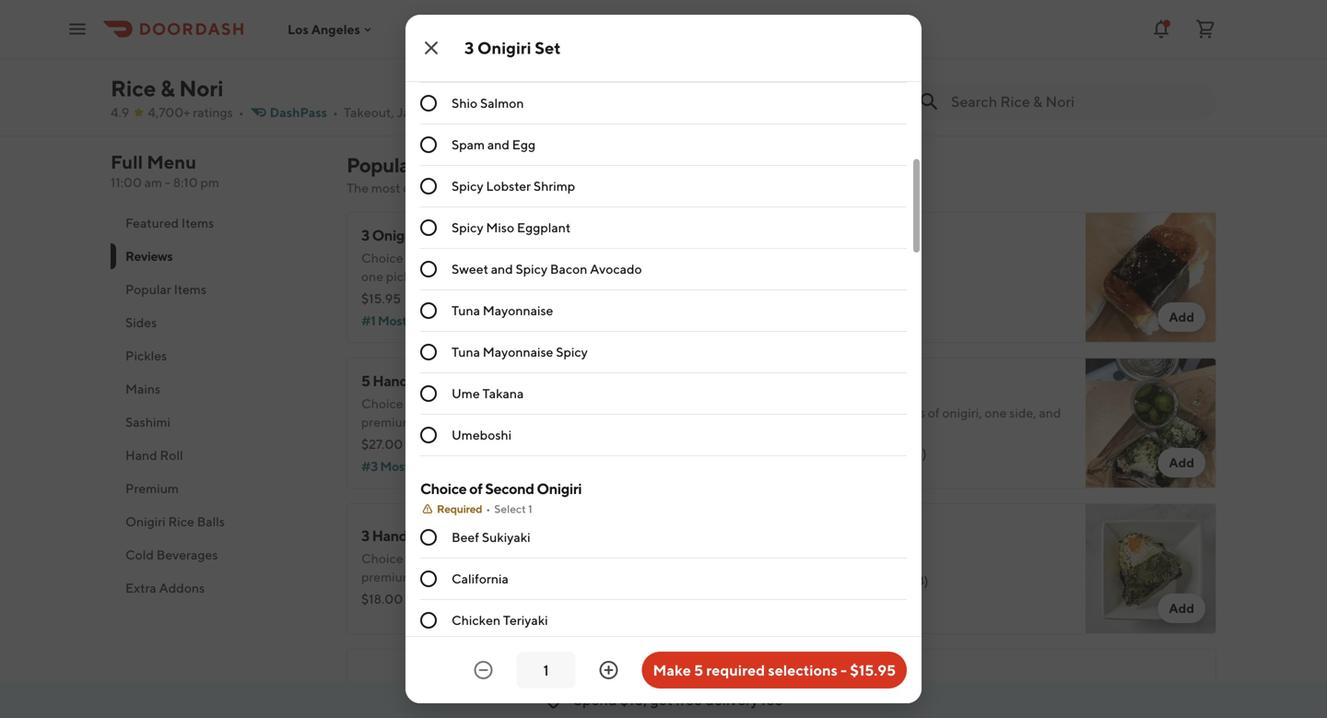 Task type: locate. For each thing, give the bounding box(es) containing it.
add for 3 handroll set
[[727, 601, 752, 616]]

1 vertical spatial sashimi.
[[361, 588, 408, 603]]

shio salmon
[[452, 95, 524, 111]]

popular up the most
[[347, 153, 417, 177]]

edamame, up 95% (104)
[[424, 569, 485, 585]]

doordash inside • doordash order yellowtail sashimi
[[876, 45, 927, 58]]

popular for popular items
[[125, 282, 171, 297]]

choice
[[512, 414, 551, 430], [512, 569, 551, 585]]

1 vertical spatial three
[[421, 551, 452, 566]]

• right $12.75
[[845, 446, 851, 461]]

0 horizontal spatial $15.95
[[361, 291, 401, 306]]

two
[[571, 396, 593, 411], [863, 405, 885, 420]]

add for salmon yuzu miso
[[1170, 601, 1195, 616]]

1 c from the left
[[555, 10, 565, 27]]

onigiri
[[478, 38, 532, 58], [1050, 83, 1090, 99], [372, 226, 417, 244], [537, 480, 582, 497], [125, 514, 166, 529]]

• up "yellowtail sashimi" button
[[869, 45, 874, 58]]

0 vertical spatial mayonnaise
[[483, 303, 554, 318]]

3 onigiri set image
[[644, 212, 775, 343]]

95%
[[432, 591, 458, 607]]

hand left ume takana radio
[[373, 372, 408, 390]]

5 inside 5 hand roll set choice of five hand roll (can choose two premium), edamame, and choice of one sashimi.
[[361, 372, 370, 390]]

onigiri inside group
[[537, 480, 582, 497]]

set inside 3 onigiri set spicy tuna hand roll
[[1092, 83, 1111, 99]]

choice up $15.95 • at left top
[[361, 250, 404, 266]]

1 horizontal spatial yuzu
[[855, 545, 888, 563]]

mayonnaise up the tuna mayonnaise spicy
[[483, 303, 554, 318]]

two right takana
[[571, 396, 593, 411]]

select
[[494, 503, 526, 515]]

1 vertical spatial pieces
[[888, 405, 926, 420]]

Spicy Miso Eggplant radio
[[420, 219, 437, 236]]

choice up $12.75
[[804, 405, 846, 420]]

- for menu
[[165, 175, 170, 190]]

5 left 'stars'
[[383, 86, 390, 99]]

Shiitake Kombu radio
[[420, 53, 437, 70]]

sweet and spicy bacon avocado
[[452, 261, 642, 277]]

spicy miso eggplant
[[452, 220, 571, 235]]

1 vertical spatial sashimi
[[125, 414, 171, 430]]

choice down the handroll on the left bottom of page
[[361, 551, 404, 566]]

add button for salmon yuzu miso
[[1158, 594, 1206, 623]]

0 vertical spatial (can
[[498, 396, 524, 411]]

1 mayonnaise from the top
[[483, 303, 554, 318]]

2 horizontal spatial hand
[[1185, 102, 1217, 117]]

salmon yuzu miso
[[452, 12, 558, 28], [804, 545, 922, 563]]

choice up teriyaki
[[512, 569, 551, 585]]

1 horizontal spatial pickle.
[[829, 424, 867, 439]]

1 doordash from the left
[[876, 45, 927, 58]]

matcha horchata
[[361, 691, 474, 709]]

2 order from the left
[[1222, 45, 1252, 58]]

1 vertical spatial -
[[841, 662, 847, 679]]

Shio Salmon radio
[[420, 95, 437, 112]]

tuna down 8/26/22
[[1155, 102, 1183, 117]]

1 three from the top
[[421, 250, 452, 266]]

roll up five
[[411, 372, 437, 390]]

and inside 5 hand roll set choice of five hand roll (can choose two premium), edamame, and choice of one sashimi.
[[488, 414, 510, 430]]

-
[[165, 175, 170, 190], [841, 662, 847, 679]]

0 horizontal spatial 97%
[[431, 291, 455, 306]]

sashimi right yellowtail
[[861, 65, 905, 80]]

97% left (474)
[[431, 291, 455, 306]]

set for 3 onigiri set choice of three pieces of onigiri, one side, and one pickle.
[[420, 226, 442, 244]]

Spam and Egg radio
[[420, 136, 437, 153]]

pieces up (474)
[[455, 250, 492, 266]]

and inside the 3 handroll set choice of three handroll (can choose one premium), edamame, and choice of one sashimi.
[[488, 569, 510, 585]]

0 horizontal spatial c
[[555, 10, 565, 27]]

Tuna Mayonnaise Spicy radio
[[420, 344, 437, 361]]

0 horizontal spatial &
[[160, 75, 175, 101]]

3
[[465, 38, 474, 58], [1041, 83, 1048, 99], [361, 226, 370, 244], [361, 527, 370, 544]]

miso up 9/17/23
[[530, 12, 558, 28]]

emma
[[792, 10, 834, 27]]

salmon yuzu miso up 3 onigiri set
[[452, 12, 558, 28]]

0 horizontal spatial 5
[[361, 372, 370, 390]]

• doordash order yellowtail sashimi
[[804, 45, 959, 80]]

2 horizontal spatial miso
[[890, 545, 922, 563]]

1 horizontal spatial -
[[841, 662, 847, 679]]

dashpass
[[270, 105, 327, 120]]

choice of second onigiri group
[[420, 479, 907, 718]]

set for 3 onigiri set
[[535, 38, 561, 58]]

spam & egg image
[[1086, 212, 1217, 343]]

order for • doordash order yellowtail sashimi
[[929, 45, 959, 58]]

Current quantity is 1 number field
[[528, 660, 565, 680]]

0 vertical spatial items
[[420, 153, 470, 177]]

tuna right tuna mayonnaise 'radio'
[[452, 303, 480, 318]]

1 horizontal spatial c
[[836, 10, 847, 27]]

• left select
[[486, 503, 491, 515]]

0 vertical spatial pickle.
[[386, 269, 424, 284]]

mains button
[[111, 372, 325, 406]]

choice down takana
[[512, 414, 551, 430]]

choice of two pieces of onigiri, one side, and one pickle.
[[804, 405, 1062, 439]]

0 vertical spatial sashimi
[[861, 65, 905, 80]]

items inside featured items 'button'
[[182, 215, 214, 231]]

kombu
[[502, 54, 545, 69]]

items for popular items the most commonly ordered items and dishes from this store
[[420, 153, 470, 177]]

pieces up (110)
[[888, 405, 926, 420]]

5 hand roll set image
[[644, 358, 775, 489]]

1 vertical spatial side,
[[1010, 405, 1037, 420]]

rice
[[111, 75, 156, 101], [168, 514, 194, 529]]

premium button
[[111, 472, 325, 505]]

1 vertical spatial egg
[[856, 245, 882, 262]]

1 sashimi. from the top
[[361, 433, 408, 448]]

1 vertical spatial 97%
[[431, 291, 455, 306]]

1 horizontal spatial spam
[[804, 245, 841, 262]]

items up commonly
[[420, 153, 470, 177]]

0 horizontal spatial pickle.
[[386, 269, 424, 284]]

1 horizontal spatial order
[[1222, 45, 1252, 58]]

addons
[[159, 580, 205, 596]]

0 vertical spatial three
[[421, 250, 452, 266]]

tuna for tuna mayonnaise spicy
[[452, 344, 480, 360]]

2 vertical spatial items
[[174, 282, 206, 297]]

c right emma
[[836, 10, 847, 27]]

choice up $27.00
[[361, 396, 404, 411]]

sashimi
[[861, 65, 905, 80], [125, 414, 171, 430]]

spicy left bacon
[[516, 261, 548, 277]]

three up 'california' option
[[421, 551, 452, 566]]

1 vertical spatial premium),
[[361, 569, 421, 585]]

egg inside group
[[512, 137, 536, 152]]

onigiri for 3 onigiri set spicy tuna hand roll
[[1050, 83, 1090, 99]]

$27.00
[[361, 437, 403, 452]]

1 horizontal spatial 97%
[[867, 272, 892, 288]]

1 horizontal spatial onigiri,
[[943, 405, 982, 420]]

3 for 3 handroll set choice of three handroll (can choose one premium), edamame, and choice of one sashimi.
[[361, 527, 370, 544]]

yuzu up 100%
[[855, 545, 888, 563]]

make 5 required selections - $15.95 button
[[642, 652, 907, 689]]

liked up 'tuna mayonnaise spicy' option
[[409, 313, 441, 328]]

0 horizontal spatial egg
[[512, 137, 536, 152]]

premium), inside the 3 handroll set choice of three handroll (can choose one premium), edamame, and choice of one sashimi.
[[361, 569, 421, 585]]

three down the spicy miso eggplant option
[[421, 250, 452, 266]]

eggplant
[[517, 220, 571, 235]]

3 inside 3 onigiri set choice of three pieces of onigiri, one side, and one pickle.
[[361, 226, 370, 244]]

5 for of
[[383, 86, 390, 99]]

1 vertical spatial 4.9
[[111, 105, 129, 120]]

$15.95 up 'lychee lemonade'
[[850, 662, 896, 679]]

1 vertical spatial pickle.
[[829, 424, 867, 439]]

0 vertical spatial spam
[[452, 137, 485, 152]]

0 vertical spatial yuzu
[[498, 12, 527, 28]]

2 doordash from the left
[[1169, 45, 1220, 58]]

pickle. up $12.75 •
[[829, 424, 867, 439]]

0 horizontal spatial -
[[165, 175, 170, 190]]

0 vertical spatial tuna
[[1155, 102, 1183, 117]]

4.9 left close 3 onigiri set icon
[[380, 28, 407, 50]]

hand roll
[[125, 448, 183, 463]]

1 horizontal spatial &
[[844, 245, 853, 262]]

egg up 97% (173)
[[856, 245, 882, 262]]

items down pm on the top of the page
[[182, 215, 214, 231]]

close 3 onigiri set image
[[420, 37, 443, 59]]

0 vertical spatial onigiri,
[[509, 250, 549, 266]]

97%
[[867, 272, 892, 288], [431, 291, 455, 306]]

0 vertical spatial miso
[[530, 12, 558, 28]]

three
[[421, 250, 452, 266], [421, 551, 452, 566]]

sashimi. left 95%
[[361, 588, 408, 603]]

0 horizontal spatial onigiri,
[[509, 250, 549, 266]]

add for 5 hand roll set
[[727, 455, 752, 470]]

set inside the 3 handroll set choice of three handroll (can choose one premium), edamame, and choice of one sashimi.
[[431, 527, 453, 544]]

mayonnaise
[[483, 303, 554, 318], [483, 344, 554, 360]]

order inside • doordash order yellowtail sashimi
[[929, 45, 959, 58]]

1 horizontal spatial popular
[[347, 153, 417, 177]]

los angeles button
[[288, 21, 375, 37]]

umeboshi
[[452, 427, 512, 443]]

#1
[[361, 313, 376, 328]]

2 vertical spatial roll
[[160, 448, 183, 463]]

8/26/22
[[1118, 45, 1161, 58]]

5
[[383, 86, 390, 99], [361, 372, 370, 390], [694, 662, 704, 679]]

pieces inside choice of two pieces of onigiri, one side, and one pickle.
[[888, 405, 926, 420]]

doordash up "yellowtail sashimi" button
[[876, 45, 927, 58]]

pickle. up $15.95 • at left top
[[386, 269, 424, 284]]

0 vertical spatial 97%
[[867, 272, 892, 288]]

3 handroll set image
[[644, 503, 775, 634]]

premium), up $27.00
[[361, 414, 421, 430]]

93%
[[433, 437, 457, 452]]

(can
[[498, 396, 524, 411], [506, 551, 531, 566]]

cold beverages button
[[111, 538, 325, 572]]

•
[[869, 45, 874, 58], [1162, 45, 1167, 58], [239, 105, 244, 120], [333, 105, 338, 120], [460, 105, 465, 120], [405, 291, 410, 306], [845, 446, 851, 461], [486, 503, 491, 515]]

1 horizontal spatial 5
[[383, 86, 390, 99]]

onigiri for 3 onigiri set choice of three pieces of onigiri, one side, and one pickle.
[[372, 226, 417, 244]]

1 horizontal spatial 4.9
[[380, 28, 407, 50]]

5 hand roll set choice of five hand roll (can choose two premium), edamame, and choice of one sashimi.
[[361, 372, 593, 448]]

$12.75 •
[[804, 446, 851, 461]]

1 vertical spatial edamame,
[[424, 569, 485, 585]]

1 vertical spatial choice
[[512, 569, 551, 585]]

tuna mayonnaise
[[452, 303, 554, 318]]

premium), inside 5 hand roll set choice of five hand roll (can choose two premium), edamame, and choice of one sashimi.
[[361, 414, 421, 430]]

0 vertical spatial pieces
[[455, 250, 492, 266]]

0 horizontal spatial two
[[571, 396, 593, 411]]

c up 9/17/23
[[555, 10, 565, 27]]

lobster
[[486, 178, 531, 194]]

0 vertical spatial roll
[[1219, 102, 1241, 117]]

items inside popular items the most commonly ordered items and dishes from this store
[[420, 153, 470, 177]]

(can right roll
[[498, 396, 524, 411]]

0 horizontal spatial salmon yuzu miso
[[452, 12, 558, 28]]

2 sashimi. from the top
[[361, 588, 408, 603]]

popular inside popular items button
[[125, 282, 171, 297]]

- inside full menu 11:00 am - 8:10 pm
[[165, 175, 170, 190]]

- up lychee
[[841, 662, 847, 679]]

egg for spam and egg
[[512, 137, 536, 152]]

add button for 3 handroll set
[[716, 594, 763, 623]]

0 vertical spatial popular
[[347, 153, 417, 177]]

0 horizontal spatial popular
[[125, 282, 171, 297]]

add
[[1170, 309, 1195, 325], [727, 455, 752, 470], [1170, 455, 1195, 470], [727, 601, 752, 616], [1170, 601, 1195, 616]]

rice up the 4,700+
[[111, 75, 156, 101]]

of 5 stars
[[372, 86, 415, 99]]

shiitake
[[452, 54, 499, 69]]

onigiri rice balls button
[[111, 505, 325, 538]]

1 vertical spatial most
[[380, 459, 409, 474]]

spicy down 8/26/22
[[1122, 102, 1153, 117]]

one inside 5 hand roll set choice of five hand roll (can choose two premium), edamame, and choice of one sashimi.
[[568, 414, 591, 430]]

spam inside 3 onigiri set dialog
[[452, 137, 485, 152]]

0 vertical spatial 5
[[383, 86, 390, 99]]

1 premium), from the top
[[361, 414, 421, 430]]

0 vertical spatial -
[[165, 175, 170, 190]]

most right #3
[[380, 459, 409, 474]]

add button for 5 hand roll set
[[716, 448, 763, 478]]

c for e
[[836, 10, 847, 27]]

yuzu
[[498, 12, 527, 28], [855, 545, 888, 563]]

1 vertical spatial roll
[[411, 372, 437, 390]]

Tuna Mayonnaise radio
[[420, 302, 437, 319]]

2 three from the top
[[421, 551, 452, 566]]

0 horizontal spatial 4.9
[[111, 105, 129, 120]]

am
[[144, 175, 162, 190]]

set inside 5 hand roll set choice of five hand roll (can choose two premium), edamame, and choice of one sashimi.
[[439, 372, 461, 390]]

9/17/23
[[536, 45, 575, 58]]

0 vertical spatial &
[[160, 75, 175, 101]]

onigiri inside 3 onigiri set spicy tuna hand roll
[[1050, 83, 1090, 99]]

• left takeout,
[[333, 105, 338, 120]]

items up sides button
[[174, 282, 206, 297]]

doordash down the 0 items, open order cart icon
[[1169, 45, 1220, 58]]

2 vertical spatial 5
[[694, 662, 704, 679]]

cold
[[125, 547, 154, 562]]

choice inside 3 onigiri set choice of three pieces of onigiri, one side, and one pickle.
[[361, 250, 404, 266]]

2 mayonnaise from the top
[[483, 344, 554, 360]]

(can down sukiyaki
[[506, 551, 531, 566]]

tuna right 'tuna mayonnaise spicy' option
[[452, 344, 480, 360]]

mayonnaise up takana
[[483, 344, 554, 360]]

1 vertical spatial (can
[[506, 551, 531, 566]]

roll up "premium"
[[160, 448, 183, 463]]

roll down • doordash order
[[1219, 102, 1241, 117]]

0 vertical spatial salmon yuzu miso
[[452, 12, 558, 28]]

nori
[[179, 75, 224, 101]]

and inside popular items the most commonly ordered items and dishes from this store
[[551, 180, 573, 195]]

menu
[[147, 151, 196, 173]]

0 vertical spatial sashimi.
[[361, 433, 408, 448]]

1 horizontal spatial salmon yuzu miso
[[804, 545, 922, 563]]

spicy tuna hand roll button
[[1122, 101, 1241, 119]]

choice up required
[[420, 480, 467, 497]]

3 inside the 3 handroll set choice of three handroll (can choose one premium), edamame, and choice of one sashimi.
[[361, 527, 370, 544]]

roll
[[1219, 102, 1241, 117], [411, 372, 437, 390], [160, 448, 183, 463]]

1 vertical spatial tuna
[[452, 303, 480, 318]]

full
[[111, 151, 143, 173]]

increase quantity by 1 image
[[598, 659, 620, 681]]

1 order from the left
[[929, 45, 959, 58]]

salmon yuzu miso up 100%
[[804, 545, 922, 563]]

0 vertical spatial liked
[[409, 313, 441, 328]]

0 horizontal spatial sashimi
[[125, 414, 171, 430]]

2 c from the left
[[836, 10, 847, 27]]

• inside choice of second onigiri group
[[486, 503, 491, 515]]

most
[[378, 313, 407, 328], [380, 459, 409, 474]]

tuna inside 3 onigiri set spicy tuna hand roll
[[1155, 102, 1183, 117]]

1 horizontal spatial $15.95
[[850, 662, 896, 679]]

• down notification bell icon
[[1162, 45, 1167, 58]]

1 vertical spatial hand
[[373, 372, 408, 390]]

miso down ordered
[[486, 220, 515, 235]]

97% for 97% (474)
[[431, 291, 455, 306]]

3 inside 3 onigiri set spicy tuna hand roll
[[1041, 83, 1048, 99]]

hand down • doordash order
[[1185, 102, 1217, 117]]

Beef Sukiyaki radio
[[420, 529, 437, 546]]

1 edamame, from the top
[[424, 414, 485, 430]]

items for popular items
[[174, 282, 206, 297]]

1 vertical spatial items
[[182, 215, 214, 231]]

decrease quantity by 1 image
[[473, 659, 495, 681]]

1 choice from the top
[[512, 414, 551, 430]]

0 vertical spatial 4.9
[[380, 28, 407, 50]]

2 premium), from the top
[[361, 569, 421, 585]]

edamame, inside 5 hand roll set choice of five hand roll (can choose two premium), edamame, and choice of one sashimi.
[[424, 414, 485, 430]]

1 vertical spatial liked
[[412, 459, 443, 474]]

0 vertical spatial egg
[[512, 137, 536, 152]]

two up '96%' at the bottom right of page
[[863, 405, 885, 420]]

egg up popular items the most commonly ordered items and dishes from this store
[[512, 137, 536, 152]]

Ume Takana radio
[[420, 385, 437, 402]]

group
[[420, 0, 907, 456]]

• select 1
[[486, 503, 533, 515]]

0 horizontal spatial miso
[[486, 220, 515, 235]]

3 onigiri set dialog
[[406, 0, 922, 718]]

set inside 3 onigiri set choice of three pieces of onigiri, one side, and one pickle.
[[420, 226, 442, 244]]

(can inside the 3 handroll set choice of three handroll (can choose one premium), edamame, and choice of one sashimi.
[[506, 551, 531, 566]]

1 horizontal spatial egg
[[856, 245, 882, 262]]

required
[[437, 503, 482, 515]]

$12.75
[[804, 446, 842, 461]]

japanese
[[397, 105, 452, 120]]

premium),
[[361, 414, 421, 430], [361, 569, 421, 585]]

4.9 left the 4,700+
[[111, 105, 129, 120]]

sashimi.
[[361, 433, 408, 448], [361, 588, 408, 603]]

onigiri, inside 3 onigiri set choice of three pieces of onigiri, one side, and one pickle.
[[509, 250, 549, 266]]

1 vertical spatial $15.95
[[850, 662, 896, 679]]

roll inside 5 hand roll set choice of five hand roll (can choose two premium), edamame, and choice of one sashimi.
[[411, 372, 437, 390]]

0 horizontal spatial order
[[929, 45, 959, 58]]

1 vertical spatial choose
[[534, 551, 576, 566]]

sashimi. up #3
[[361, 433, 408, 448]]

most down $15.95 • at left top
[[378, 313, 407, 328]]

three inside the 3 handroll set choice of three handroll (can choose one premium), edamame, and choice of one sashimi.
[[421, 551, 452, 566]]

make
[[653, 662, 691, 679]]

salmon yuzu miso inside 3 onigiri set dialog
[[452, 12, 558, 28]]

5 down #1
[[361, 372, 370, 390]]

0 vertical spatial choice
[[512, 414, 551, 430]]

0 vertical spatial edamame,
[[424, 414, 485, 430]]

2 choice from the top
[[512, 569, 551, 585]]

onigiri inside 3 onigiri set choice of three pieces of onigiri, one side, and one pickle.
[[372, 226, 417, 244]]

3 inside dialog
[[465, 38, 474, 58]]

Sweet and Spicy Bacon Avocado radio
[[420, 261, 437, 278]]

- inside button
[[841, 662, 847, 679]]

mayonnaise for tuna mayonnaise
[[483, 303, 554, 318]]

sashimi button
[[111, 406, 325, 439]]

5 inside button
[[694, 662, 704, 679]]

1 vertical spatial spam
[[804, 245, 841, 262]]

premium), up $18.00
[[361, 569, 421, 585]]

matcha
[[361, 691, 411, 709]]

make 5 required selections - $15.95
[[653, 662, 896, 679]]

delivery
[[705, 691, 759, 709]]

three inside 3 onigiri set choice of three pieces of onigiri, one side, and one pickle.
[[421, 250, 452, 266]]

one
[[552, 250, 574, 266], [361, 269, 384, 284], [985, 405, 1007, 420], [568, 414, 591, 430], [804, 424, 826, 439], [578, 551, 601, 566], [568, 569, 591, 585]]

rice left balls
[[168, 514, 194, 529]]

97% left the (173)
[[867, 272, 892, 288]]

edamame, down hand
[[424, 414, 485, 430]]

0 vertical spatial premium),
[[361, 414, 421, 430]]

popular down reviews
[[125, 282, 171, 297]]

miso up the 100% (73)
[[890, 545, 922, 563]]

0 horizontal spatial hand
[[125, 448, 157, 463]]

2 edamame, from the top
[[424, 569, 485, 585]]

0 vertical spatial choose
[[526, 396, 568, 411]]

spicy inside 3 onigiri set spicy tuna hand roll
[[1122, 102, 1153, 117]]

c for t
[[555, 10, 565, 27]]

liked
[[409, 313, 441, 328], [412, 459, 443, 474]]

0 horizontal spatial side,
[[577, 250, 604, 266]]

order
[[929, 45, 959, 58], [1222, 45, 1252, 58]]

mayonnaise for tuna mayonnaise spicy
[[483, 344, 554, 360]]

Salmon Yuzu Miso radio
[[420, 12, 437, 29]]

salmon yuzu miso image
[[1086, 503, 1217, 634]]

sashimi down mains
[[125, 414, 171, 430]]

set
[[535, 38, 561, 58], [1092, 83, 1111, 99], [420, 226, 442, 244], [439, 372, 461, 390], [431, 527, 453, 544]]

5 right make
[[694, 662, 704, 679]]

edamame, inside the 3 handroll set choice of three handroll (can choose one premium), edamame, and choice of one sashimi.
[[424, 569, 485, 585]]

& for nori
[[160, 75, 175, 101]]

3 for 3 onigiri set
[[465, 38, 474, 58]]

1 vertical spatial 5
[[361, 372, 370, 390]]

1 horizontal spatial hand
[[373, 372, 408, 390]]

0 horizontal spatial yuzu
[[498, 12, 527, 28]]

• right ratings
[[239, 105, 244, 120]]

items inside popular items button
[[174, 282, 206, 297]]

0 vertical spatial hand
[[1185, 102, 1217, 117]]

doordash
[[876, 45, 927, 58], [1169, 45, 1220, 58]]

liked down "93%"
[[412, 459, 443, 474]]

popular inside popular items the most commonly ordered items and dishes from this store
[[347, 153, 417, 177]]

yuzu up 3 onigiri set
[[498, 12, 527, 28]]

set inside dialog
[[535, 38, 561, 58]]

5 for make
[[694, 662, 704, 679]]

1 vertical spatial popular
[[125, 282, 171, 297]]

onigiri inside button
[[125, 514, 166, 529]]

(can inside 5 hand roll set choice of five hand roll (can choose two premium), edamame, and choice of one sashimi.
[[498, 396, 524, 411]]

$15.95 up #1
[[361, 291, 401, 306]]

hand up "premium"
[[125, 448, 157, 463]]

- right am
[[165, 175, 170, 190]]

2 horizontal spatial 5
[[694, 662, 704, 679]]

1 horizontal spatial doordash
[[1169, 45, 1220, 58]]

0 horizontal spatial rice
[[111, 75, 156, 101]]

tuna mayonnaise spicy
[[452, 344, 588, 360]]

two inside choice of two pieces of onigiri, one side, and one pickle.
[[863, 405, 885, 420]]



Task type: vqa. For each thing, say whether or not it's contained in the screenshot.
the Ume
yes



Task type: describe. For each thing, give the bounding box(es) containing it.
sashimi inside sashimi button
[[125, 414, 171, 430]]

bacon
[[550, 261, 588, 277]]

and inside 3 onigiri set choice of three pieces of onigiri, one side, and one pickle.
[[606, 250, 628, 266]]

beef
[[452, 530, 479, 545]]

0 items, open order cart image
[[1195, 18, 1217, 40]]

and inside choice of two pieces of onigiri, one side, and one pickle.
[[1039, 405, 1062, 420]]

yuzu inside 3 onigiri set dialog
[[498, 12, 527, 28]]

featured items
[[125, 215, 214, 231]]

hand
[[445, 396, 474, 411]]

3 handroll set choice of three handroll (can choose one premium), edamame, and choice of one sashimi.
[[361, 527, 601, 603]]

pm
[[200, 175, 219, 190]]

notification bell image
[[1151, 18, 1173, 40]]

teriyaki
[[503, 613, 548, 628]]

spam & egg
[[804, 245, 882, 262]]

five
[[421, 396, 442, 411]]

• doordash order
[[1162, 45, 1252, 58]]

Umeboshi radio
[[420, 427, 437, 443]]

california
[[452, 571, 509, 586]]

pieces inside 3 onigiri set choice of three pieces of onigiri, one side, and one pickle.
[[455, 250, 492, 266]]

1 vertical spatial miso
[[486, 220, 515, 235]]

roll inside 3 onigiri set spicy tuna hand roll
[[1219, 102, 1241, 117]]

mains
[[125, 381, 161, 396]]

spicy right spicy lobster shrimp radio
[[452, 178, 484, 194]]

doordash for • doordash order
[[1169, 45, 1220, 58]]

Item Search search field
[[952, 91, 1202, 112]]

97% (173)
[[867, 272, 922, 288]]

California radio
[[420, 571, 437, 587]]

los
[[288, 21, 309, 37]]

sashimi. inside 5 hand roll set choice of five hand roll (can choose two premium), edamame, and choice of one sashimi.
[[361, 433, 408, 448]]

choice inside the 3 handroll set choice of three handroll (can choose one premium), edamame, and choice of one sashimi.
[[512, 569, 551, 585]]

• up the #1 most liked
[[405, 291, 410, 306]]

popular for popular items the most commonly ordered items and dishes from this store
[[347, 153, 417, 177]]

three for handroll
[[421, 551, 452, 566]]

$18.00
[[361, 591, 403, 607]]

sides
[[125, 315, 157, 330]]

yellowtail sashimi button
[[804, 64, 905, 82]]

pickle. inside choice of two pieces of onigiri, one side, and one pickle.
[[829, 424, 867, 439]]

open menu image
[[66, 18, 89, 40]]

2 onigiri set image
[[1086, 358, 1217, 489]]

theresa
[[501, 10, 552, 27]]

popular items the most commonly ordered items and dishes from this store
[[347, 153, 699, 195]]

onigiri for 3 onigiri set
[[478, 38, 532, 58]]

hand roll button
[[111, 439, 325, 472]]

pickles
[[125, 348, 167, 363]]

0 vertical spatial salmon
[[452, 12, 496, 28]]

second
[[485, 480, 534, 497]]

liked for set
[[412, 459, 443, 474]]

choice inside the 3 handroll set choice of three handroll (can choose one premium), edamame, and choice of one sashimi.
[[361, 551, 404, 566]]

takeout, japanese • 0.3 mi
[[344, 105, 509, 120]]

#1 most liked
[[361, 313, 441, 328]]

theresa c
[[501, 10, 565, 27]]

add button for spam & egg
[[1158, 302, 1206, 332]]

extra
[[125, 580, 157, 596]]

most for choice
[[378, 313, 407, 328]]

this
[[645, 180, 667, 195]]

sashimi inside • doordash order yellowtail sashimi
[[861, 65, 905, 80]]

balls
[[197, 514, 225, 529]]

$15.95 inside button
[[850, 662, 896, 679]]

store
[[669, 180, 699, 195]]

97% (474)
[[431, 291, 488, 306]]

choose inside 5 hand roll set choice of five hand roll (can choose two premium), edamame, and choice of one sashimi.
[[526, 396, 568, 411]]

2 vertical spatial miso
[[890, 545, 922, 563]]

sukiyaki
[[482, 530, 531, 545]]

roll inside 'button'
[[160, 448, 183, 463]]

3 onigiri set
[[465, 38, 561, 58]]

hand inside 3 onigiri set spicy tuna hand roll
[[1185, 102, 1217, 117]]

of inside group
[[469, 480, 483, 497]]

pickles button
[[111, 339, 325, 372]]

fee
[[762, 691, 783, 709]]

get
[[650, 691, 673, 709]]

most for set
[[380, 459, 409, 474]]

handroll
[[455, 551, 503, 566]]

- for 5
[[841, 662, 847, 679]]

set for 3 handroll set choice of three handroll (can choose one premium), edamame, and choice of one sashimi.
[[431, 527, 453, 544]]

dashpass •
[[270, 105, 338, 120]]

t
[[471, 8, 480, 28]]

shiitake kombu
[[452, 54, 545, 69]]

spend
[[574, 691, 617, 709]]

sides button
[[111, 306, 325, 339]]

popular items
[[125, 282, 206, 297]]

ume
[[452, 386, 480, 401]]

hand inside 5 hand roll set choice of five hand roll (can choose two premium), edamame, and choice of one sashimi.
[[373, 372, 408, 390]]

spam for spam and egg
[[452, 137, 485, 152]]

rice & nori
[[111, 75, 224, 101]]

lychee
[[804, 691, 851, 709]]

4,700+ ratings •
[[148, 105, 244, 120]]

required
[[707, 662, 765, 679]]

horchata
[[413, 691, 474, 709]]

chicken
[[452, 613, 501, 628]]

three for onigiri
[[421, 250, 452, 266]]

order for • doordash order
[[1222, 45, 1252, 58]]

items
[[516, 180, 548, 195]]

selections
[[768, 662, 838, 679]]

angeles
[[311, 21, 360, 37]]

pickle. inside 3 onigiri set choice of three pieces of onigiri, one side, and one pickle.
[[386, 269, 424, 284]]

rice inside button
[[168, 514, 194, 529]]

(173)
[[894, 272, 922, 288]]

beef sukiyaki
[[452, 530, 531, 545]]

choice inside 5 hand roll set choice of five hand roll (can choose two premium), edamame, and choice of one sashimi.
[[361, 396, 404, 411]]

choice inside group
[[420, 480, 467, 497]]

roll
[[477, 396, 496, 411]]

sweet
[[452, 261, 489, 277]]

choose inside the 3 handroll set choice of three handroll (can choose one premium), edamame, and choice of one sashimi.
[[534, 551, 576, 566]]

set for 3 onigiri set spicy tuna hand roll
[[1092, 83, 1111, 99]]

premium
[[125, 481, 179, 496]]

reviews
[[125, 248, 173, 264]]

3 for 3 onigiri set choice of three pieces of onigiri, one side, and one pickle.
[[361, 226, 370, 244]]

two inside 5 hand roll set choice of five hand roll (can choose two premium), edamame, and choice of one sashimi.
[[571, 396, 593, 411]]

group containing salmon yuzu miso
[[420, 0, 907, 456]]

chicken teriyaki
[[452, 613, 548, 628]]

e
[[762, 8, 773, 28]]

1
[[528, 503, 533, 515]]

items for featured items
[[182, 215, 214, 231]]

(474)
[[457, 291, 488, 306]]

4,700+
[[148, 105, 190, 120]]

sashimi. inside the 3 handroll set choice of three handroll (can choose one premium), edamame, and choice of one sashimi.
[[361, 588, 408, 603]]

spicy down bacon
[[556, 344, 588, 360]]

avocado
[[590, 261, 642, 277]]

liked for choice
[[409, 313, 441, 328]]

& for egg
[[844, 245, 853, 262]]

add for spam & egg
[[1170, 309, 1195, 325]]

spicy right the spicy miso eggplant option
[[452, 220, 484, 235]]

side, inside choice of two pieces of onigiri, one side, and one pickle.
[[1010, 405, 1037, 420]]

featured
[[125, 215, 179, 231]]

Chicken Teriyaki radio
[[420, 612, 437, 629]]

emma c
[[792, 10, 847, 27]]

takeout,
[[344, 105, 394, 120]]

ordered
[[467, 180, 514, 195]]

tuna for tuna mayonnaise
[[452, 303, 480, 318]]

0 vertical spatial $15.95
[[361, 291, 401, 306]]

(73)
[[906, 573, 929, 588]]

hand inside 'button'
[[125, 448, 157, 463]]

(104)
[[461, 591, 492, 607]]

shrimp
[[534, 178, 576, 194]]

extra addons button
[[111, 572, 325, 605]]

spam for spam & egg
[[804, 245, 841, 262]]

3 for 3 onigiri set spicy tuna hand roll
[[1041, 83, 1048, 99]]

1 vertical spatial salmon yuzu miso
[[804, 545, 922, 563]]

onigiri, inside choice of two pieces of onigiri, one side, and one pickle.
[[943, 405, 982, 420]]

(164)
[[460, 437, 490, 452]]

side, inside 3 onigiri set choice of three pieces of onigiri, one side, and one pickle.
[[577, 250, 604, 266]]

1 vertical spatial salmon
[[480, 95, 524, 111]]

choice of second onigiri
[[420, 480, 582, 497]]

Spicy Lobster Shrimp radio
[[420, 178, 437, 195]]

choice inside 5 hand roll set choice of five hand roll (can choose two premium), edamame, and choice of one sashimi.
[[512, 414, 551, 430]]

yellowtail
[[804, 65, 859, 80]]

95% (104)
[[432, 591, 492, 607]]

matcha horchata image
[[644, 649, 775, 718]]

popular items button
[[111, 273, 325, 306]]

1 horizontal spatial miso
[[530, 12, 558, 28]]

choice inside choice of two pieces of onigiri, one side, and one pickle.
[[804, 405, 846, 420]]

• left 0.3
[[460, 105, 465, 120]]

doordash for • doordash order yellowtail sashimi
[[876, 45, 927, 58]]

3 onigiri set button
[[1041, 82, 1111, 101]]

• inside • doordash order yellowtail sashimi
[[869, 45, 874, 58]]

#3
[[361, 459, 378, 474]]

egg for spam & egg
[[856, 245, 882, 262]]

featured items button
[[111, 207, 325, 240]]

dishes
[[575, 180, 613, 195]]

97% for 97% (173)
[[867, 272, 892, 288]]

2 vertical spatial salmon
[[804, 545, 853, 563]]



